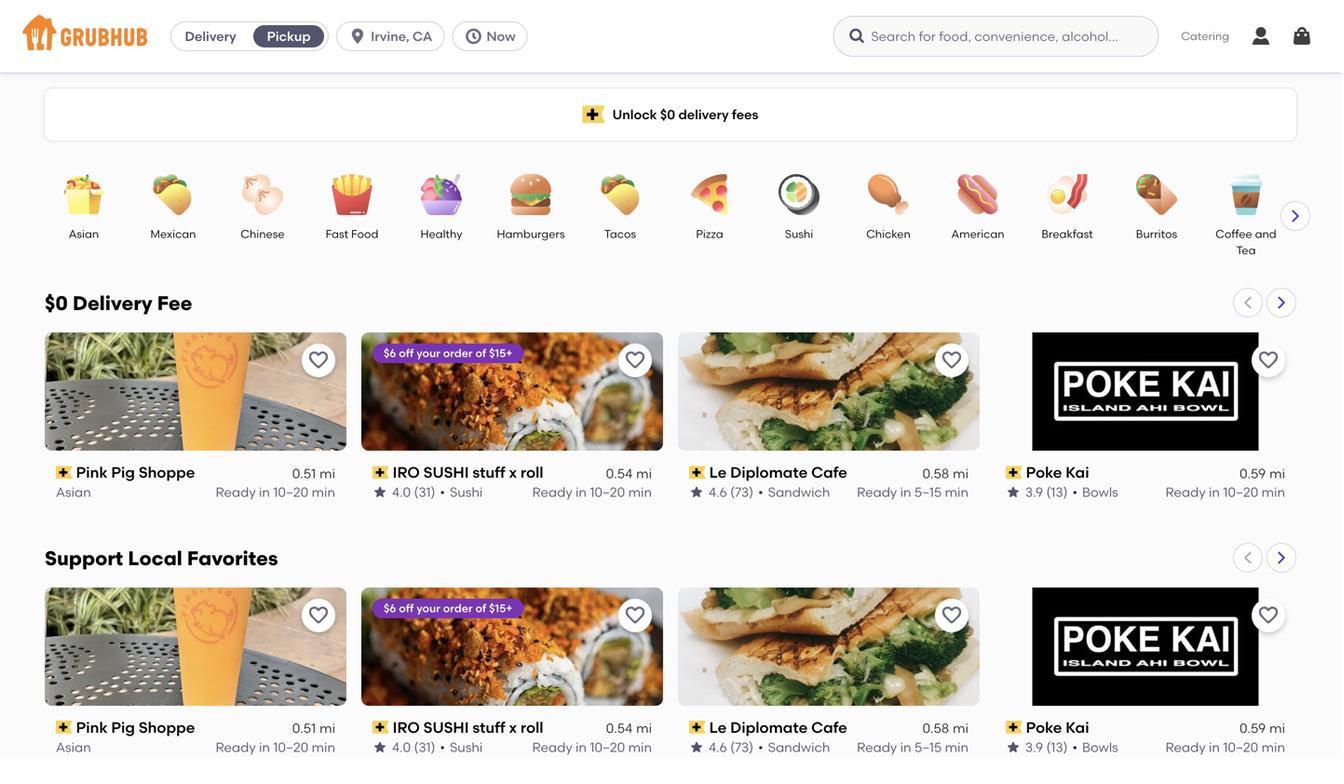 Task type: locate. For each thing, give the bounding box(es) containing it.
poke kai logo image for support local favorites
[[1032, 588, 1259, 706]]

0 vertical spatial $0
[[660, 107, 675, 122]]

2 vertical spatial sushi
[[450, 739, 483, 755]]

0.54 mi for support local favorites
[[606, 721, 652, 736]]

2 x from the top
[[509, 718, 517, 737]]

0 vertical spatial pink pig shoppe
[[76, 463, 195, 482]]

0 vertical spatial delivery
[[185, 28, 236, 44]]

1 vertical spatial pink pig shoppe
[[76, 718, 195, 737]]

10–20
[[273, 484, 309, 500], [590, 484, 625, 500], [1223, 484, 1258, 500], [273, 739, 309, 755], [590, 739, 625, 755], [1223, 739, 1258, 755]]

poke for fee
[[1026, 463, 1062, 482]]

1 sushi from the top
[[423, 463, 469, 482]]

1 vertical spatial of
[[475, 602, 486, 615]]

1 vertical spatial order
[[443, 602, 473, 615]]

1 x from the top
[[509, 463, 517, 482]]

local
[[128, 547, 182, 570]]

iro sushi stuff x roll for $0 delivery fee
[[393, 463, 543, 482]]

1 vertical spatial caret right icon image
[[1274, 295, 1289, 310]]

4.0 for support local favorites
[[392, 739, 411, 755]]

2 0.58 from the top
[[922, 721, 949, 736]]

bowls
[[1082, 484, 1118, 500], [1082, 739, 1118, 755]]

$6 off your order of $15+
[[384, 346, 513, 360], [384, 602, 513, 615]]

caret left icon image for support local favorites
[[1241, 550, 1255, 565]]

1 vertical spatial roll
[[521, 718, 543, 737]]

1 0.58 from the top
[[922, 465, 949, 481]]

2 0.51 mi from the top
[[292, 721, 335, 736]]

0 vertical spatial (73)
[[730, 484, 754, 500]]

1 le diplomate cafe logo image from the top
[[678, 332, 980, 451]]

0.58
[[922, 465, 949, 481], [922, 721, 949, 736]]

stuff
[[473, 463, 505, 482], [473, 718, 505, 737]]

5–15
[[915, 484, 942, 500], [915, 739, 942, 755]]

1 4.6 from the top
[[709, 484, 727, 500]]

2 • bowls from the top
[[1072, 739, 1118, 755]]

0 vertical spatial pink pig shoppe logo image
[[45, 332, 346, 451]]

1 cafe from the top
[[811, 463, 847, 482]]

2 stuff from the top
[[473, 718, 505, 737]]

1 poke from the top
[[1026, 463, 1062, 482]]

$0
[[660, 107, 675, 122], [45, 292, 68, 315]]

save this restaurant button
[[302, 344, 335, 377], [618, 344, 652, 377], [935, 344, 969, 377], [1252, 344, 1285, 377], [302, 599, 335, 632], [618, 599, 652, 632], [935, 599, 969, 632], [1252, 599, 1285, 632]]

2 bowls from the top
[[1082, 739, 1118, 755]]

2 0.59 from the top
[[1240, 721, 1266, 736]]

(73)
[[730, 484, 754, 500], [730, 739, 754, 755]]

caret left icon image for $0 delivery fee
[[1241, 295, 1255, 310]]

0 vertical spatial 0.54
[[606, 465, 633, 481]]

1 vertical spatial your
[[416, 602, 440, 615]]

$6 for fee
[[384, 346, 396, 360]]

order
[[443, 346, 473, 360], [443, 602, 473, 615]]

chinese
[[241, 227, 285, 241]]

poke kai for favorites
[[1026, 718, 1089, 737]]

1 vertical spatial 0.59 mi
[[1240, 721, 1285, 736]]

2 $6 from the top
[[384, 602, 396, 615]]

1 vertical spatial • bowls
[[1072, 739, 1118, 755]]

min for pink pig shoppe logo related to fee
[[312, 484, 335, 500]]

coffee and tea image
[[1214, 174, 1279, 215]]

in for $0 delivery fee's le diplomate cafe logo
[[900, 484, 911, 500]]

1 poke kai from the top
[[1026, 463, 1089, 482]]

0.54 for $0 delivery fee
[[606, 465, 633, 481]]

pig
[[111, 463, 135, 482], [111, 718, 135, 737]]

bowls for favorites
[[1082, 739, 1118, 755]]

0 vertical spatial • bowls
[[1072, 484, 1118, 500]]

1 horizontal spatial save this restaurant image
[[941, 604, 963, 627]]

1 3.9 from the top
[[1025, 484, 1043, 500]]

1 vertical spatial poke
[[1026, 718, 1062, 737]]

delivery
[[678, 107, 729, 122]]

0.54 mi for $0 delivery fee
[[606, 465, 652, 481]]

0 vertical spatial cafe
[[811, 463, 847, 482]]

1 vertical spatial le
[[709, 718, 727, 737]]

pink
[[76, 463, 108, 482], [76, 718, 108, 737]]

your
[[416, 346, 440, 360], [416, 602, 440, 615]]

1 vertical spatial $6 off your order of $15+
[[384, 602, 513, 615]]

0 vertical spatial 0.51
[[292, 465, 316, 481]]

subscription pass image for $0 delivery fee
[[373, 466, 389, 479]]

2 le from the top
[[709, 718, 727, 737]]

1 order from the top
[[443, 346, 473, 360]]

1 (13) from the top
[[1046, 484, 1068, 500]]

iro sushi stuff x roll logo image
[[361, 332, 663, 451], [361, 588, 663, 706]]

roll
[[521, 463, 543, 482], [521, 718, 543, 737]]

subscription pass image for support local favorites
[[373, 721, 389, 734]]

roll for support local favorites
[[521, 718, 543, 737]]

1 vertical spatial sushi
[[423, 718, 469, 737]]

1 poke kai logo image from the top
[[1032, 332, 1259, 451]]

pink pig shoppe logo image for fee
[[45, 332, 346, 451]]

1 vertical spatial (31)
[[414, 739, 435, 755]]

2 0.51 from the top
[[292, 721, 316, 736]]

1 kai from the top
[[1066, 463, 1089, 482]]

delivery inside button
[[185, 28, 236, 44]]

0 vertical spatial iro sushi stuff x roll
[[393, 463, 543, 482]]

2 cafe from the top
[[811, 718, 847, 737]]

1 pink from the top
[[76, 463, 108, 482]]

1 le diplomate cafe from the top
[[709, 463, 847, 482]]

0.54
[[606, 465, 633, 481], [606, 721, 633, 736]]

0.58 mi for $0 delivery fee
[[922, 465, 969, 481]]

sandwich
[[768, 484, 830, 500], [768, 739, 830, 755]]

1 iro sushi stuff x roll from the top
[[393, 463, 543, 482]]

your for $0 delivery fee
[[416, 346, 440, 360]]

2 4.6 (73) from the top
[[709, 739, 754, 755]]

1 horizontal spatial svg image
[[1291, 25, 1313, 47]]

1 0.54 from the top
[[606, 465, 633, 481]]

1 0.59 from the top
[[1240, 465, 1266, 481]]

2 poke kai logo image from the top
[[1032, 588, 1259, 706]]

0.54 mi
[[606, 465, 652, 481], [606, 721, 652, 736]]

(73) for support local favorites
[[730, 739, 754, 755]]

1 3.9 (13) from the top
[[1025, 484, 1068, 500]]

2 4.0 (31) from the top
[[392, 739, 435, 755]]

0.58 mi
[[922, 465, 969, 481], [922, 721, 969, 736]]

in for 'poke kai logo' for $0 delivery fee
[[1209, 484, 1220, 500]]

2 0.58 mi from the top
[[922, 721, 969, 736]]

$15+ for support local favorites
[[489, 602, 513, 615]]

1 vertical spatial 0.58
[[922, 721, 949, 736]]

1 0.54 mi from the top
[[606, 465, 652, 481]]

hamburgers
[[497, 227, 565, 241]]

0.51
[[292, 465, 316, 481], [292, 721, 316, 736]]

sushi
[[423, 463, 469, 482], [423, 718, 469, 737]]

1 • bowls from the top
[[1072, 484, 1118, 500]]

1 vertical spatial (73)
[[730, 739, 754, 755]]

fee
[[157, 292, 192, 315]]

2 of from the top
[[475, 602, 486, 615]]

2 ready in 5–15 min from the top
[[857, 739, 969, 755]]

1 4.6 (73) from the top
[[709, 484, 754, 500]]

1 stuff from the top
[[473, 463, 505, 482]]

0 vertical spatial 3.9
[[1025, 484, 1043, 500]]

2 le diplomate cafe logo image from the top
[[678, 588, 980, 706]]

delivery
[[185, 28, 236, 44], [73, 292, 152, 315]]

le diplomate cafe logo image for support local favorites
[[678, 588, 980, 706]]

1 vertical spatial sushi
[[450, 484, 483, 500]]

0 vertical spatial x
[[509, 463, 517, 482]]

$6
[[384, 346, 396, 360], [384, 602, 396, 615]]

1 0.51 mi from the top
[[292, 465, 335, 481]]

0 vertical spatial 4.6 (73)
[[709, 484, 754, 500]]

ca
[[413, 28, 432, 44]]

off for $0 delivery fee
[[399, 346, 414, 360]]

• bowls for support local favorites
[[1072, 739, 1118, 755]]

0 vertical spatial 3.9 (13)
[[1025, 484, 1068, 500]]

1 pink pig shoppe from the top
[[76, 463, 195, 482]]

shoppe
[[139, 463, 195, 482], [139, 718, 195, 737]]

save this restaurant image for le diplomate cafe
[[941, 604, 963, 627]]

kai for support local favorites
[[1066, 718, 1089, 737]]

mi
[[320, 465, 335, 481], [636, 465, 652, 481], [953, 465, 969, 481], [1270, 465, 1285, 481], [320, 721, 335, 736], [636, 721, 652, 736], [953, 721, 969, 736], [1270, 721, 1285, 736]]

caret right icon image
[[1288, 209, 1303, 224], [1274, 295, 1289, 310], [1274, 550, 1289, 565]]

ready
[[216, 484, 256, 500], [532, 484, 572, 500], [857, 484, 897, 500], [1166, 484, 1206, 500], [216, 739, 256, 755], [532, 739, 572, 755], [857, 739, 897, 755], [1166, 739, 1206, 755]]

4.6 (73) for $0 delivery fee
[[709, 484, 754, 500]]

save this restaurant image
[[624, 349, 646, 372], [1257, 349, 1280, 372], [941, 604, 963, 627]]

iro sushi stuff x roll
[[393, 463, 543, 482], [393, 718, 543, 737]]

1 horizontal spatial delivery
[[185, 28, 236, 44]]

1 vertical spatial 0.54
[[606, 721, 633, 736]]

2 sushi from the top
[[423, 718, 469, 737]]

1 iro sushi stuff x roll logo image from the top
[[361, 332, 663, 451]]

2 $15+ from the top
[[489, 602, 513, 615]]

2 vertical spatial asian
[[56, 739, 91, 755]]

4.6 for favorites
[[709, 739, 727, 755]]

0 vertical spatial off
[[399, 346, 414, 360]]

3.9 (13)
[[1025, 484, 1068, 500], [1025, 739, 1068, 755]]

0.51 for $0 delivery fee
[[292, 465, 316, 481]]

(13)
[[1046, 484, 1068, 500], [1046, 739, 1068, 755]]

0 horizontal spatial svg image
[[348, 27, 367, 46]]

2 off from the top
[[399, 602, 414, 615]]

1 vertical spatial kai
[[1066, 718, 1089, 737]]

0 vertical spatial stuff
[[473, 463, 505, 482]]

min for 'poke kai logo' related to support local favorites
[[1262, 739, 1285, 755]]

1 le from the top
[[709, 463, 727, 482]]

1 vertical spatial iro sushi stuff x roll
[[393, 718, 543, 737]]

2 pink pig shoppe logo image from the top
[[45, 588, 346, 706]]

min for le diplomate cafe logo for support local favorites
[[945, 739, 969, 755]]

0 horizontal spatial delivery
[[73, 292, 152, 315]]

0 vertical spatial le diplomate cafe logo image
[[678, 332, 980, 451]]

2 4.6 from the top
[[709, 739, 727, 755]]

in for 'poke kai logo' related to support local favorites
[[1209, 739, 1220, 755]]

$6 off your order of $15+ for fee
[[384, 346, 513, 360]]

ready in 5–15 min for fee
[[857, 484, 969, 500]]

0 vertical spatial pig
[[111, 463, 135, 482]]

2 • sandwich from the top
[[758, 739, 830, 755]]

le diplomate cafe
[[709, 463, 847, 482], [709, 718, 847, 737]]

poke for favorites
[[1026, 718, 1062, 737]]

in for pink pig shoppe logo corresponding to favorites
[[259, 739, 270, 755]]

1 pink pig shoppe logo image from the top
[[45, 332, 346, 451]]

1 vertical spatial bowls
[[1082, 739, 1118, 755]]

1 0.58 mi from the top
[[922, 465, 969, 481]]

2 • sushi from the top
[[440, 739, 483, 755]]

0 horizontal spatial svg image
[[464, 27, 483, 46]]

1 bowls from the top
[[1082, 484, 1118, 500]]

0 vertical spatial 5–15
[[915, 484, 942, 500]]

fast
[[326, 227, 348, 241]]

0.58 for $0 delivery fee
[[922, 465, 949, 481]]

4.6
[[709, 484, 727, 500], [709, 739, 727, 755]]

and
[[1255, 227, 1277, 241]]

2 poke from the top
[[1026, 718, 1062, 737]]

3.9
[[1025, 484, 1043, 500], [1025, 739, 1043, 755]]

delivery left pickup
[[185, 28, 236, 44]]

mexican image
[[141, 174, 206, 215]]

1 vertical spatial caret left icon image
[[1241, 550, 1255, 565]]

2 $6 off your order of $15+ from the top
[[384, 602, 513, 615]]

1 vertical spatial le diplomate cafe
[[709, 718, 847, 737]]

off
[[399, 346, 414, 360], [399, 602, 414, 615]]

2 pig from the top
[[111, 718, 135, 737]]

svg image
[[1250, 25, 1272, 47], [464, 27, 483, 46], [848, 27, 866, 46]]

• bowls
[[1072, 484, 1118, 500], [1072, 739, 1118, 755]]

2 le diplomate cafe from the top
[[709, 718, 847, 737]]

pink pig shoppe
[[76, 463, 195, 482], [76, 718, 195, 737]]

0 vertical spatial • sushi
[[440, 484, 483, 500]]

0 vertical spatial poke
[[1026, 463, 1062, 482]]

2 sandwich from the top
[[768, 739, 830, 755]]

american image
[[945, 174, 1011, 215]]

4.0
[[392, 484, 411, 500], [392, 739, 411, 755]]

now button
[[452, 21, 535, 51]]

1 ready in 5–15 min from the top
[[857, 484, 969, 500]]

1 vertical spatial asian
[[56, 484, 91, 500]]

2 pink pig shoppe from the top
[[76, 718, 195, 737]]

in for pink pig shoppe logo related to fee
[[259, 484, 270, 500]]

catering button
[[1168, 15, 1242, 57]]

1 vertical spatial $6
[[384, 602, 396, 615]]

1 diplomate from the top
[[730, 463, 808, 482]]

breakfast image
[[1035, 174, 1100, 215]]

asian
[[69, 227, 99, 241], [56, 484, 91, 500], [56, 739, 91, 755]]

ready in 10–20 min
[[216, 484, 335, 500], [532, 484, 652, 500], [1166, 484, 1285, 500], [216, 739, 335, 755], [532, 739, 652, 755], [1166, 739, 1285, 755]]

1 (73) from the top
[[730, 484, 754, 500]]

1 $15+ from the top
[[489, 346, 513, 360]]

2 horizontal spatial save this restaurant image
[[1257, 349, 1280, 372]]

iro sushi stuff x roll for support local favorites
[[393, 718, 543, 737]]

0 vertical spatial $6
[[384, 346, 396, 360]]

0 vertical spatial kai
[[1066, 463, 1089, 482]]

fees
[[732, 107, 758, 122]]

1 vertical spatial x
[[509, 718, 517, 737]]

1 vertical spatial iro
[[393, 718, 420, 737]]

kai
[[1066, 463, 1089, 482], [1066, 718, 1089, 737]]

roll for $0 delivery fee
[[521, 463, 543, 482]]

pink pig shoppe logo image
[[45, 332, 346, 451], [45, 588, 346, 706]]

2 3.9 (13) from the top
[[1025, 739, 1068, 755]]

1 vertical spatial off
[[399, 602, 414, 615]]

1 $6 off your order of $15+ from the top
[[384, 346, 513, 360]]

1 vertical spatial pig
[[111, 718, 135, 737]]

1 shoppe from the top
[[139, 463, 195, 482]]

1 $6 from the top
[[384, 346, 396, 360]]

4.0 (31) for $0 delivery fee
[[392, 484, 435, 500]]

(31)
[[414, 484, 435, 500], [414, 739, 435, 755]]

x
[[509, 463, 517, 482], [509, 718, 517, 737]]

0 vertical spatial (31)
[[414, 484, 435, 500]]

1 vertical spatial 4.6 (73)
[[709, 739, 754, 755]]

1 vertical spatial 0.51 mi
[[292, 721, 335, 736]]

1 4.0 (31) from the top
[[392, 484, 435, 500]]

3.9 for support local favorites
[[1025, 739, 1043, 755]]

0 vertical spatial 4.0 (31)
[[392, 484, 435, 500]]

0.51 mi
[[292, 465, 335, 481], [292, 721, 335, 736]]

min for $0 delivery fee's le diplomate cafe logo
[[945, 484, 969, 500]]

save this restaurant image
[[307, 349, 330, 372], [941, 349, 963, 372], [307, 604, 330, 627], [624, 604, 646, 627], [1257, 604, 1280, 627]]

0 vertical spatial 4.0
[[392, 484, 411, 500]]

food
[[351, 227, 379, 241]]

tea
[[1236, 243, 1256, 257]]

asian for $0
[[56, 484, 91, 500]]

iro sushi stuff x roll logo image for support local favorites
[[361, 588, 663, 706]]

in
[[259, 484, 270, 500], [576, 484, 587, 500], [900, 484, 911, 500], [1209, 484, 1220, 500], [259, 739, 270, 755], [576, 739, 587, 755], [900, 739, 911, 755], [1209, 739, 1220, 755]]

1 off from the top
[[399, 346, 414, 360]]

$15+
[[489, 346, 513, 360], [489, 602, 513, 615]]

2 3.9 from the top
[[1025, 739, 1043, 755]]

0 vertical spatial shoppe
[[139, 463, 195, 482]]

• sushi
[[440, 484, 483, 500], [440, 739, 483, 755]]

0 vertical spatial bowls
[[1082, 484, 1118, 500]]

1 0.51 from the top
[[292, 465, 316, 481]]

0 vertical spatial caret left icon image
[[1241, 295, 1255, 310]]

catering
[[1181, 29, 1229, 43]]

le
[[709, 463, 727, 482], [709, 718, 727, 737]]

0 horizontal spatial $0
[[45, 292, 68, 315]]

poke
[[1026, 463, 1062, 482], [1026, 718, 1062, 737]]

(31) for fee
[[414, 484, 435, 500]]

1 caret left icon image from the top
[[1241, 295, 1255, 310]]

1 vertical spatial stuff
[[473, 718, 505, 737]]

2 0.54 mi from the top
[[606, 721, 652, 736]]

irvine,
[[371, 28, 410, 44]]

0 vertical spatial (13)
[[1046, 484, 1068, 500]]

• sandwich for favorites
[[758, 739, 830, 755]]

0 vertical spatial le
[[709, 463, 727, 482]]

stuff for $0 delivery fee
[[473, 463, 505, 482]]

0 vertical spatial 0.51 mi
[[292, 465, 335, 481]]

1 vertical spatial ready in 5–15 min
[[857, 739, 969, 755]]

le diplomate cafe logo image
[[678, 332, 980, 451], [678, 588, 980, 706]]

1 of from the top
[[475, 346, 486, 360]]

0.59 mi for support local favorites
[[1240, 721, 1285, 736]]

2 5–15 from the top
[[915, 739, 942, 755]]

0 vertical spatial order
[[443, 346, 473, 360]]

$15+ for $0 delivery fee
[[489, 346, 513, 360]]

0 vertical spatial 4.6
[[709, 484, 727, 500]]

cafe for fee
[[811, 463, 847, 482]]

2 roll from the top
[[521, 718, 543, 737]]

subscription pass image
[[373, 466, 389, 479], [373, 721, 389, 734], [689, 721, 706, 734]]

svg image
[[1291, 25, 1313, 47], [348, 27, 367, 46]]

1 vertical spatial pink
[[76, 718, 108, 737]]

1 pig from the top
[[111, 463, 135, 482]]

1 (31) from the top
[[414, 484, 435, 500]]

1 vertical spatial 0.59
[[1240, 721, 1266, 736]]

0 vertical spatial sushi
[[423, 463, 469, 482]]

1 vertical spatial diplomate
[[730, 718, 808, 737]]

0 vertical spatial iro sushi stuff x roll logo image
[[361, 332, 663, 451]]

1 horizontal spatial $0
[[660, 107, 675, 122]]

1 vertical spatial 3.9
[[1025, 739, 1043, 755]]

1 vertical spatial 5–15
[[915, 739, 942, 755]]

0 vertical spatial roll
[[521, 463, 543, 482]]

sushi for fee
[[450, 484, 483, 500]]

delivery left "fee"
[[73, 292, 152, 315]]

0 vertical spatial your
[[416, 346, 440, 360]]

(13) for favorites
[[1046, 739, 1068, 755]]

1 • sandwich from the top
[[758, 484, 830, 500]]

3.9 (13) for $0 delivery fee
[[1025, 484, 1068, 500]]

2 diplomate from the top
[[730, 718, 808, 737]]

iro
[[393, 463, 420, 482], [393, 718, 420, 737]]

coffee and tea
[[1216, 227, 1277, 257]]

2 your from the top
[[416, 602, 440, 615]]

0 vertical spatial 0.59
[[1240, 465, 1266, 481]]

cafe
[[811, 463, 847, 482], [811, 718, 847, 737]]

diplomate
[[730, 463, 808, 482], [730, 718, 808, 737]]

0.59 mi
[[1240, 465, 1285, 481], [1240, 721, 1285, 736]]

1 vertical spatial poke kai
[[1026, 718, 1089, 737]]

caret left icon image
[[1241, 295, 1255, 310], [1241, 550, 1255, 565]]

2 (31) from the top
[[414, 739, 435, 755]]

unlock $0 delivery fees
[[613, 107, 758, 122]]

1 5–15 from the top
[[915, 484, 942, 500]]

0 vertical spatial poke kai logo image
[[1032, 332, 1259, 451]]

1 • sushi from the top
[[440, 484, 483, 500]]

1 vertical spatial $15+
[[489, 602, 513, 615]]

2 poke kai from the top
[[1026, 718, 1089, 737]]

ready in 5–15 min
[[857, 484, 969, 500], [857, 739, 969, 755]]

fast food image
[[319, 174, 385, 215]]

2 (13) from the top
[[1046, 739, 1068, 755]]

chicken
[[866, 227, 911, 241]]

1 0.59 mi from the top
[[1240, 465, 1285, 481]]

asian for support
[[56, 739, 91, 755]]

2 0.54 from the top
[[606, 721, 633, 736]]

star icon image
[[373, 485, 387, 500], [689, 485, 704, 500], [1006, 485, 1021, 500], [373, 740, 387, 755], [689, 740, 704, 755], [1006, 740, 1021, 755]]

min
[[312, 484, 335, 500], [628, 484, 652, 500], [945, 484, 969, 500], [1262, 484, 1285, 500], [312, 739, 335, 755], [628, 739, 652, 755], [945, 739, 969, 755], [1262, 739, 1285, 755]]

4.6 (73)
[[709, 484, 754, 500], [709, 739, 754, 755]]

• sandwich
[[758, 484, 830, 500], [758, 739, 830, 755]]

0 vertical spatial pink
[[76, 463, 108, 482]]

• sushi for fee
[[440, 484, 483, 500]]

in for le diplomate cafe logo for support local favorites
[[900, 739, 911, 755]]

off for support local favorites
[[399, 602, 414, 615]]

sandwich for favorites
[[768, 739, 830, 755]]

0 vertical spatial sushi
[[785, 227, 813, 241]]

1 roll from the top
[[521, 463, 543, 482]]

iro for favorites
[[393, 718, 420, 737]]

pink for support
[[76, 718, 108, 737]]

2 iro sushi stuff x roll logo image from the top
[[361, 588, 663, 706]]

2 0.59 mi from the top
[[1240, 721, 1285, 736]]

0 vertical spatial 0.54 mi
[[606, 465, 652, 481]]

2 iro from the top
[[393, 718, 420, 737]]

0 vertical spatial diplomate
[[730, 463, 808, 482]]

burritos
[[1136, 227, 1177, 241]]

sushi
[[785, 227, 813, 241], [450, 484, 483, 500], [450, 739, 483, 755]]

1 sandwich from the top
[[768, 484, 830, 500]]

irvine, ca button
[[336, 21, 452, 51]]

2 caret left icon image from the top
[[1241, 550, 1255, 565]]

4.0 (31)
[[392, 484, 435, 500], [392, 739, 435, 755]]

1 vertical spatial • sushi
[[440, 739, 483, 755]]

poke kai for fee
[[1026, 463, 1089, 482]]

0 vertical spatial 0.58
[[922, 465, 949, 481]]

2 shoppe from the top
[[139, 718, 195, 737]]

pizza
[[696, 227, 723, 241]]

breakfast
[[1042, 227, 1093, 241]]

0 vertical spatial 0.59 mi
[[1240, 465, 1285, 481]]

0.51 mi for support local favorites
[[292, 721, 335, 736]]

0 vertical spatial iro
[[393, 463, 420, 482]]

0.59
[[1240, 465, 1266, 481], [1240, 721, 1266, 736]]

poke kai
[[1026, 463, 1089, 482], [1026, 718, 1089, 737]]

hamburgers image
[[498, 174, 563, 215]]

2 order from the top
[[443, 602, 473, 615]]

pig for local
[[111, 718, 135, 737]]

•
[[440, 484, 445, 500], [758, 484, 763, 500], [1072, 484, 1078, 500], [440, 739, 445, 755], [758, 739, 763, 755], [1072, 739, 1078, 755]]

poke kai logo image
[[1032, 332, 1259, 451], [1032, 588, 1259, 706]]

1 your from the top
[[416, 346, 440, 360]]

subscription pass image
[[56, 466, 72, 479], [689, 466, 706, 479], [1006, 466, 1022, 479], [56, 721, 72, 734], [1006, 721, 1022, 734]]

of
[[475, 346, 486, 360], [475, 602, 486, 615]]

2 iro sushi stuff x roll from the top
[[393, 718, 543, 737]]



Task type: describe. For each thing, give the bounding box(es) containing it.
0 vertical spatial asian
[[69, 227, 99, 241]]

asian image
[[51, 174, 116, 215]]

unlock
[[613, 107, 657, 122]]

diplomate for support local favorites
[[730, 718, 808, 737]]

(13) for fee
[[1046, 484, 1068, 500]]

american
[[951, 227, 1005, 241]]

sushi image
[[766, 174, 832, 215]]

poke kai logo image for $0 delivery fee
[[1032, 332, 1259, 451]]

sandwich for fee
[[768, 484, 830, 500]]

bowls for fee
[[1082, 484, 1118, 500]]

healthy image
[[409, 174, 474, 215]]

save this restaurant image for poke kai
[[1257, 349, 1280, 372]]

delivery button
[[171, 21, 250, 51]]

main navigation navigation
[[0, 0, 1341, 73]]

chicken image
[[856, 174, 921, 215]]

in for support local favorites's iro sushi stuff x roll logo
[[576, 739, 587, 755]]

le for favorites
[[709, 718, 727, 737]]

4.6 for fee
[[709, 484, 727, 500]]

min for pink pig shoppe logo corresponding to favorites
[[312, 739, 335, 755]]

pink pig shoppe logo image for favorites
[[45, 588, 346, 706]]

Search for food, convenience, alcohol... search field
[[833, 16, 1159, 57]]

0 horizontal spatial save this restaurant image
[[624, 349, 646, 372]]

support local favorites
[[45, 547, 278, 570]]

0.51 mi for $0 delivery fee
[[292, 465, 335, 481]]

(31) for favorites
[[414, 739, 435, 755]]

of for support local favorites
[[475, 602, 486, 615]]

sushi for $0 delivery fee
[[423, 463, 469, 482]]

le diplomate cafe logo image for $0 delivery fee
[[678, 332, 980, 451]]

le diplomate cafe for favorites
[[709, 718, 847, 737]]

pink pig shoppe for local
[[76, 718, 195, 737]]

in for $0 delivery fee's iro sushi stuff x roll logo
[[576, 484, 587, 500]]

caret right icon image for fee
[[1274, 295, 1289, 310]]

$0 delivery fee
[[45, 292, 192, 315]]

irvine, ca
[[371, 28, 432, 44]]

burritos image
[[1124, 174, 1189, 215]]

0.58 for support local favorites
[[922, 721, 949, 736]]

order for fee
[[443, 346, 473, 360]]

1 vertical spatial $0
[[45, 292, 68, 315]]

tacos
[[604, 227, 636, 241]]

sushi for support local favorites
[[423, 718, 469, 737]]

pickup button
[[250, 21, 328, 51]]

caret right icon image for favorites
[[1274, 550, 1289, 565]]

coffee
[[1216, 227, 1252, 241]]

pizza image
[[677, 174, 742, 215]]

le diplomate cafe for fee
[[709, 463, 847, 482]]

2 horizontal spatial svg image
[[1250, 25, 1272, 47]]

iro for fee
[[393, 463, 420, 482]]

le for fee
[[709, 463, 727, 482]]

min for support local favorites's iro sushi stuff x roll logo
[[628, 739, 652, 755]]

3.9 for $0 delivery fee
[[1025, 484, 1043, 500]]

sushi for favorites
[[450, 739, 483, 755]]

diplomate for $0 delivery fee
[[730, 463, 808, 482]]

0 vertical spatial caret right icon image
[[1288, 209, 1303, 224]]

0.59 mi for $0 delivery fee
[[1240, 465, 1285, 481]]

min for $0 delivery fee's iro sushi stuff x roll logo
[[628, 484, 652, 500]]

pink pig shoppe for delivery
[[76, 463, 195, 482]]

x for fee
[[509, 463, 517, 482]]

5–15 for support local favorites
[[915, 739, 942, 755]]

fast food
[[326, 227, 379, 241]]

tacos image
[[588, 174, 653, 215]]

of for $0 delivery fee
[[475, 346, 486, 360]]

order for favorites
[[443, 602, 473, 615]]

$6 for favorites
[[384, 602, 396, 615]]

0.59 for favorites
[[1240, 721, 1266, 736]]

0.59 for fee
[[1240, 465, 1266, 481]]

pink for $0
[[76, 463, 108, 482]]

shoppe for delivery
[[139, 463, 195, 482]]

support
[[45, 547, 123, 570]]

svg image inside the irvine, ca button
[[348, 27, 367, 46]]

healthy
[[420, 227, 462, 241]]

mexican
[[150, 227, 196, 241]]

kai for $0 delivery fee
[[1066, 463, 1089, 482]]

0.51 for support local favorites
[[292, 721, 316, 736]]

pickup
[[267, 28, 311, 44]]

shoppe for local
[[139, 718, 195, 737]]

$6 off your order of $15+ for favorites
[[384, 602, 513, 615]]

grubhub plus flag logo image
[[583, 106, 605, 123]]

1 horizontal spatial svg image
[[848, 27, 866, 46]]

now
[[486, 28, 516, 44]]

your for support local favorites
[[416, 602, 440, 615]]

pig for delivery
[[111, 463, 135, 482]]

min for 'poke kai logo' for $0 delivery fee
[[1262, 484, 1285, 500]]

iro sushi stuff x roll logo image for $0 delivery fee
[[361, 332, 663, 451]]

3.9 (13) for support local favorites
[[1025, 739, 1068, 755]]

cafe for favorites
[[811, 718, 847, 737]]

ready in 5–15 min for favorites
[[857, 739, 969, 755]]

5–15 for $0 delivery fee
[[915, 484, 942, 500]]

chinese image
[[230, 174, 295, 215]]

x for favorites
[[509, 718, 517, 737]]

• sandwich for fee
[[758, 484, 830, 500]]

svg image inside now button
[[464, 27, 483, 46]]

(73) for $0 delivery fee
[[730, 484, 754, 500]]

0.54 for support local favorites
[[606, 721, 633, 736]]

favorites
[[187, 547, 278, 570]]

4.6 (73) for support local favorites
[[709, 739, 754, 755]]



Task type: vqa. For each thing, say whether or not it's contained in the screenshot.
2nd 5–15 from the bottom
yes



